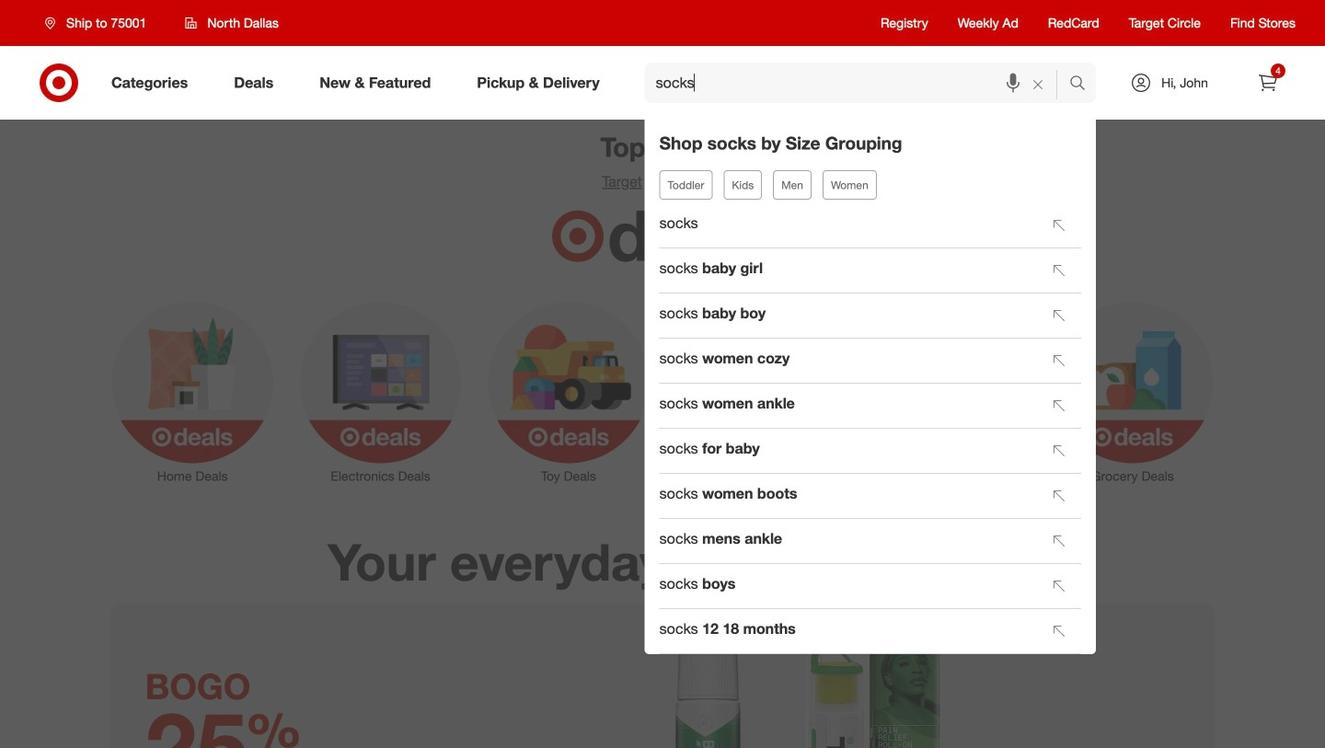 Task type: describe. For each thing, give the bounding box(es) containing it.
target image
[[549, 206, 608, 266]]

What can we help you find? suggestions appear below search field
[[645, 63, 1074, 103]]



Task type: vqa. For each thing, say whether or not it's contained in the screenshot.
the Target image
yes



